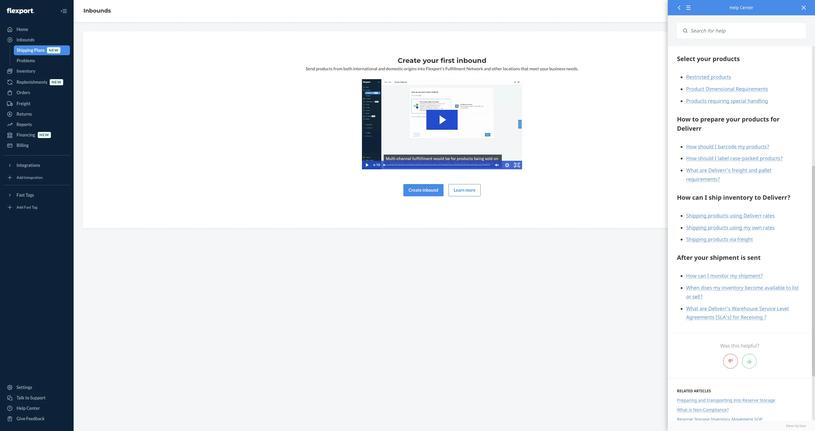 Task type: vqa. For each thing, say whether or not it's contained in the screenshot.
the don't
no



Task type: describe. For each thing, give the bounding box(es) containing it.
locations
[[503, 66, 520, 71]]

products
[[316, 66, 333, 71]]

1 vertical spatial inbounds
[[17, 37, 34, 42]]

into inside create your first inbound send products from both international and domestic origins into flexport's fulfillment network and other locations that meet your business needs.
[[418, 66, 425, 71]]

related
[[677, 389, 693, 394]]

returns link
[[4, 109, 70, 119]]

this
[[732, 342, 740, 349]]

what
[[677, 407, 688, 413]]

helpful?
[[741, 342, 760, 349]]

reserve storage inventory movement sop
[[677, 417, 763, 422]]

create for inbound
[[409, 187, 422, 193]]

flexport's
[[426, 66, 445, 71]]

problems link
[[14, 56, 70, 66]]

create your first inbound send products from both international and domestic origins into flexport's fulfillment network and other locations that meet your business needs.
[[306, 56, 579, 71]]

preparing and transporting into reserve storage
[[677, 398, 776, 403]]

settings link
[[4, 383, 70, 393]]

1 horizontal spatial into
[[734, 398, 742, 403]]

add integration link
[[4, 173, 70, 183]]

financing
[[17, 132, 35, 137]]

0 vertical spatial help center
[[730, 5, 754, 10]]

help center link
[[4, 404, 70, 413]]

other
[[492, 66, 502, 71]]

1 vertical spatial inbounds link
[[4, 35, 70, 45]]

fulfillment
[[446, 66, 466, 71]]

elevio
[[786, 424, 795, 428]]

what is non-compliance?
[[677, 407, 729, 413]]

dixa
[[800, 424, 806, 428]]

business
[[550, 66, 566, 71]]

needs.
[[567, 66, 579, 71]]

to
[[25, 395, 29, 400]]

reports
[[17, 122, 32, 127]]

inbound inside create your first inbound send products from both international and domestic origins into flexport's fulfillment network and other locations that meet your business needs.
[[457, 56, 487, 65]]

Search search field
[[688, 23, 806, 38]]

billing link
[[4, 141, 70, 150]]

new for replenishments
[[52, 80, 61, 85]]

inbound inside button
[[423, 187, 439, 193]]

domestic
[[386, 66, 403, 71]]

orders link
[[4, 88, 70, 98]]

plans
[[34, 48, 45, 53]]

1 horizontal spatial reserve
[[743, 398, 759, 403]]

1 vertical spatial inventory
[[711, 417, 731, 422]]

give feedback
[[17, 416, 45, 421]]

international
[[353, 66, 378, 71]]

0 vertical spatial your
[[423, 56, 439, 65]]

feedback
[[26, 416, 45, 421]]

fast tags button
[[4, 190, 70, 200]]

create inbound button
[[404, 184, 444, 196]]

add fast tag link
[[4, 203, 70, 212]]

non-
[[693, 407, 703, 413]]

from
[[334, 66, 343, 71]]

create for your
[[398, 56, 421, 65]]

1 vertical spatial storage
[[694, 417, 710, 422]]

1 horizontal spatial your
[[540, 66, 549, 71]]

origins
[[404, 66, 417, 71]]

add for add fast tag
[[17, 205, 23, 210]]

elevio by dixa link
[[677, 424, 806, 428]]

fast inside dropdown button
[[17, 192, 25, 198]]

shipping plans
[[17, 48, 45, 53]]

movement
[[732, 417, 754, 422]]

1 vertical spatial help center
[[17, 406, 40, 411]]

freight link
[[4, 99, 70, 109]]

inventory link
[[4, 66, 70, 76]]

returns
[[17, 111, 32, 117]]

orders
[[17, 90, 30, 95]]

billing
[[17, 143, 29, 148]]

0 horizontal spatial help
[[17, 406, 26, 411]]

meet
[[530, 66, 539, 71]]

preparing
[[677, 398, 697, 403]]

tags
[[26, 192, 34, 198]]

reports link
[[4, 120, 70, 130]]



Task type: locate. For each thing, give the bounding box(es) containing it.
talk to support button
[[4, 393, 70, 403]]

0 horizontal spatial into
[[418, 66, 425, 71]]

new down reports link
[[39, 133, 49, 137]]

create inside create your first inbound send products from both international and domestic origins into flexport's fulfillment network and other locations that meet your business needs.
[[398, 56, 421, 65]]

0 vertical spatial help
[[730, 5, 739, 10]]

new
[[49, 48, 59, 53], [52, 80, 61, 85], [39, 133, 49, 137]]

2 vertical spatial new
[[39, 133, 49, 137]]

1 vertical spatial into
[[734, 398, 742, 403]]

freight
[[17, 101, 30, 106]]

0 vertical spatial inbounds
[[83, 7, 111, 14]]

integrations button
[[4, 161, 70, 170]]

talk
[[17, 395, 24, 400]]

1 horizontal spatial inbounds
[[83, 7, 111, 14]]

learn more
[[454, 187, 476, 193]]

1 horizontal spatial help
[[730, 5, 739, 10]]

inventory
[[17, 68, 35, 74], [711, 417, 731, 422]]

is
[[689, 407, 692, 413]]

0 vertical spatial reserve
[[743, 398, 759, 403]]

0 vertical spatial add
[[17, 175, 23, 180]]

network
[[467, 66, 483, 71]]

create inside button
[[409, 187, 422, 193]]

and left domestic
[[378, 66, 385, 71]]

1 horizontal spatial help center
[[730, 5, 754, 10]]

0 horizontal spatial help center
[[17, 406, 40, 411]]

0 vertical spatial inbound
[[457, 56, 487, 65]]

fast tags
[[17, 192, 34, 198]]

learn
[[454, 187, 465, 193]]

0 vertical spatial center
[[740, 5, 754, 10]]

add fast tag
[[17, 205, 37, 210]]

new for shipping plans
[[49, 48, 59, 53]]

video thumbnail image
[[362, 79, 522, 169], [362, 79, 522, 169]]

related articles
[[677, 389, 711, 394]]

0 vertical spatial new
[[49, 48, 59, 53]]

new up the orders link
[[52, 80, 61, 85]]

storage up sop
[[760, 398, 776, 403]]

1 horizontal spatial storage
[[760, 398, 776, 403]]

1 vertical spatial your
[[540, 66, 549, 71]]

create
[[398, 56, 421, 65], [409, 187, 422, 193]]

and left other
[[484, 66, 491, 71]]

0 vertical spatial fast
[[17, 192, 25, 198]]

1 vertical spatial center
[[27, 406, 40, 411]]

center down talk to support
[[27, 406, 40, 411]]

support
[[30, 395, 46, 400]]

articles
[[694, 389, 711, 394]]

learn more button
[[449, 184, 481, 196]]

problems
[[17, 58, 35, 63]]

your
[[423, 56, 439, 65], [540, 66, 549, 71]]

fast left tags
[[17, 192, 25, 198]]

fast left tag
[[24, 205, 31, 210]]

1 vertical spatial fast
[[24, 205, 31, 210]]

0 horizontal spatial and
[[378, 66, 385, 71]]

and
[[378, 66, 385, 71], [484, 66, 491, 71], [698, 398, 706, 403]]

inbounds link
[[83, 7, 111, 14], [4, 35, 70, 45]]

compliance?
[[703, 407, 729, 413]]

storage down 'what is non-compliance?'
[[694, 417, 710, 422]]

0 horizontal spatial inbounds
[[17, 37, 34, 42]]

0 horizontal spatial inbound
[[423, 187, 439, 193]]

first
[[441, 56, 455, 65]]

your up flexport's
[[423, 56, 439, 65]]

new right plans
[[49, 48, 59, 53]]

reserve up sop
[[743, 398, 759, 403]]

2 add from the top
[[17, 205, 23, 210]]

inbound left the learn
[[423, 187, 439, 193]]

0 horizontal spatial inbounds link
[[4, 35, 70, 45]]

elevio by dixa
[[786, 424, 806, 428]]

0 vertical spatial create
[[398, 56, 421, 65]]

help up give
[[17, 406, 26, 411]]

0 vertical spatial inbounds link
[[83, 7, 111, 14]]

inventory down problems
[[17, 68, 35, 74]]

create inbound
[[409, 187, 439, 193]]

0 horizontal spatial center
[[27, 406, 40, 411]]

center up "search" search field
[[740, 5, 754, 10]]

into right the transporting
[[734, 398, 742, 403]]

help center down to
[[17, 406, 40, 411]]

both
[[344, 66, 352, 71]]

1 add from the top
[[17, 175, 23, 180]]

1 horizontal spatial and
[[484, 66, 491, 71]]

1 vertical spatial add
[[17, 205, 23, 210]]

add for add integration
[[17, 175, 23, 180]]

settings
[[17, 385, 32, 390]]

into
[[418, 66, 425, 71], [734, 398, 742, 403]]

video element
[[362, 79, 522, 169]]

inbound
[[457, 56, 487, 65], [423, 187, 439, 193]]

talk to support
[[17, 395, 46, 400]]

flexport logo image
[[7, 8, 34, 14]]

center
[[740, 5, 754, 10], [27, 406, 40, 411]]

home link
[[4, 25, 70, 34]]

reserve
[[743, 398, 759, 403], [677, 417, 693, 422]]

add down fast tags
[[17, 205, 23, 210]]

0 horizontal spatial inventory
[[17, 68, 35, 74]]

transporting
[[707, 398, 733, 403]]

help up "search" search field
[[730, 5, 739, 10]]

1 vertical spatial reserve
[[677, 417, 693, 422]]

was this helpful?
[[721, 342, 760, 349]]

sop
[[755, 417, 763, 422]]

1 vertical spatial new
[[52, 80, 61, 85]]

that
[[521, 66, 529, 71]]

0 vertical spatial storage
[[760, 398, 776, 403]]

inbound up "network"
[[457, 56, 487, 65]]

give feedback button
[[4, 414, 70, 424]]

0 vertical spatial into
[[418, 66, 425, 71]]

close navigation image
[[60, 7, 68, 15]]

1 horizontal spatial inbounds link
[[83, 7, 111, 14]]

help
[[730, 5, 739, 10], [17, 406, 26, 411]]

send
[[306, 66, 315, 71]]

help center up "search" search field
[[730, 5, 754, 10]]

by
[[796, 424, 799, 428]]

0 vertical spatial inventory
[[17, 68, 35, 74]]

inventory down compliance?
[[711, 417, 731, 422]]

integration
[[24, 175, 43, 180]]

1 vertical spatial help
[[17, 406, 26, 411]]

reserve down what
[[677, 417, 693, 422]]

1 horizontal spatial inbound
[[457, 56, 487, 65]]

home
[[17, 27, 28, 32]]

give
[[17, 416, 25, 421]]

1 horizontal spatial inventory
[[711, 417, 731, 422]]

0 horizontal spatial storage
[[694, 417, 710, 422]]

new for financing
[[39, 133, 49, 137]]

1 vertical spatial create
[[409, 187, 422, 193]]

replenishments
[[17, 79, 47, 85]]

and down the articles
[[698, 398, 706, 403]]

storage
[[760, 398, 776, 403], [694, 417, 710, 422]]

0 horizontal spatial reserve
[[677, 417, 693, 422]]

1 horizontal spatial center
[[740, 5, 754, 10]]

add
[[17, 175, 23, 180], [17, 205, 23, 210]]

2 horizontal spatial and
[[698, 398, 706, 403]]

fast
[[17, 192, 25, 198], [24, 205, 31, 210]]

1 vertical spatial inbound
[[423, 187, 439, 193]]

was
[[721, 342, 730, 349]]

more
[[466, 187, 476, 193]]

0 horizontal spatial your
[[423, 56, 439, 65]]

add left integration
[[17, 175, 23, 180]]

add integration
[[17, 175, 43, 180]]

shipping
[[17, 48, 33, 53]]

into right origins
[[418, 66, 425, 71]]

tag
[[32, 205, 37, 210]]

your right meet
[[540, 66, 549, 71]]

integrations
[[17, 163, 40, 168]]

inbounds
[[83, 7, 111, 14], [17, 37, 34, 42]]



